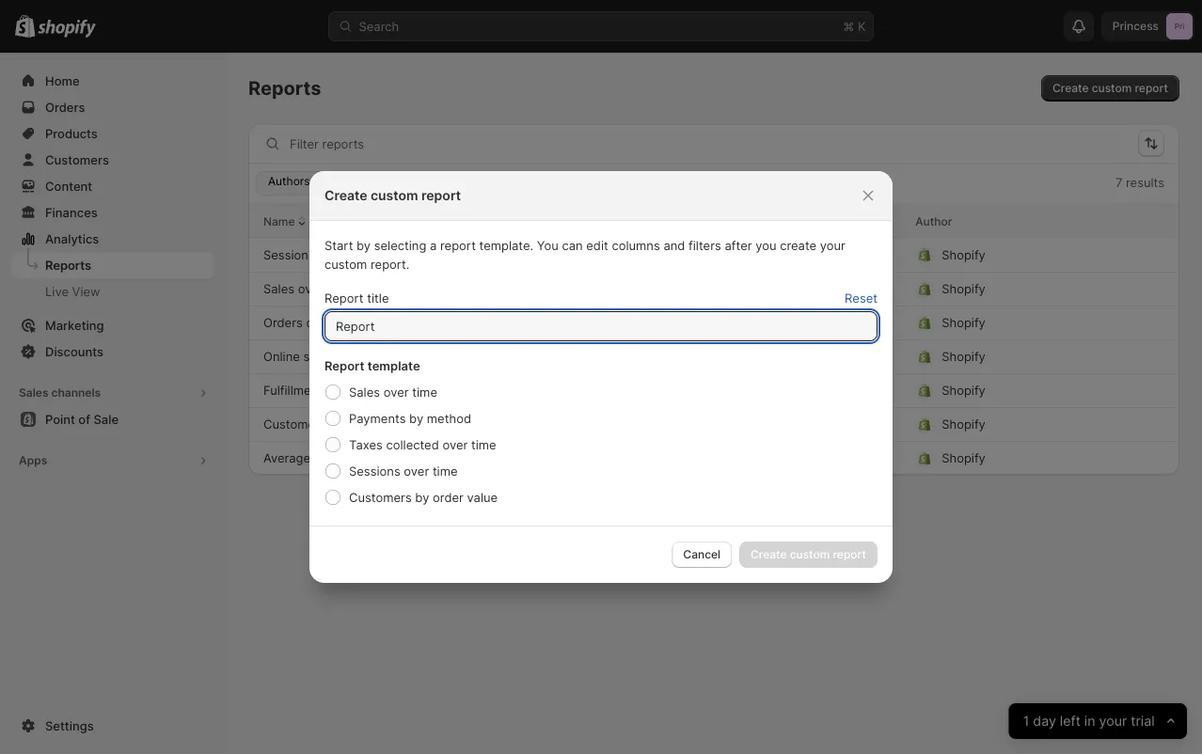 Task type: describe. For each thing, give the bounding box(es) containing it.
7
[[1116, 175, 1123, 190]]

by for customers
[[415, 490, 430, 505]]

sales for sales channels button
[[19, 386, 48, 400]]

report for report template
[[325, 359, 365, 373]]

sessions over time link
[[264, 246, 372, 264]]

over down template
[[384, 385, 409, 400]]

last viewed
[[750, 214, 815, 228]]

sales inside create custom report dialog
[[349, 385, 380, 400]]

create
[[780, 238, 817, 253]]

by for start
[[357, 238, 371, 253]]

create custom report inside dialog
[[325, 188, 461, 204]]

your
[[820, 238, 846, 253]]

1 shopify from the top
[[942, 248, 986, 262]]

start by selecting a report template. you can edit columns and filters after you create your custom report.
[[325, 238, 846, 272]]

customer cohort analysis
[[264, 417, 411, 432]]

live view
[[45, 284, 100, 299]]

1 vertical spatial report
[[422, 188, 461, 204]]

shipping,
[[330, 384, 382, 398]]

results
[[1126, 175, 1165, 190]]

create custom report dialog
[[0, 171, 1203, 583]]

acquisition cell
[[585, 240, 735, 270]]

orders for orders
[[592, 316, 631, 330]]

filters
[[689, 238, 722, 253]]

6 shopify from the top
[[942, 417, 986, 432]]

sessions inside create custom report dialog
[[349, 464, 401, 479]]

6 shopify cell from the top
[[916, 410, 1120, 440]]

custom inside button
[[1092, 81, 1132, 95]]

author
[[916, 214, 953, 228]]

you
[[756, 238, 777, 253]]

customers by order value
[[349, 490, 498, 505]]

0 horizontal spatial reports
[[45, 258, 91, 272]]

settings
[[45, 719, 94, 734]]

apps button
[[11, 448, 215, 474]]

average order value over time link
[[264, 449, 436, 468]]

3 shopify cell from the top
[[916, 308, 1120, 338]]

cancel button
[[672, 542, 732, 568]]

4 shopify cell from the top
[[916, 342, 1120, 372]]

view
[[72, 284, 100, 299]]

5 shopify cell from the top
[[916, 376, 1120, 406]]

name
[[264, 214, 295, 228]]

sales over time inside list of reports table
[[264, 282, 352, 296]]

customer
[[264, 417, 320, 432]]

7 shopify from the top
[[942, 451, 986, 466]]

home link
[[11, 68, 215, 94]]

7 results
[[1116, 175, 1165, 190]]

over inside average order value over time link
[[383, 451, 408, 466]]

apps
[[19, 454, 47, 468]]

a
[[430, 238, 437, 253]]

title
[[367, 291, 389, 305]]

k
[[858, 19, 866, 33]]

settings link
[[11, 713, 215, 740]]

name button
[[264, 207, 309, 235]]

custom inside start by selecting a report template. you can edit columns and filters after you create your custom report.
[[325, 257, 367, 272]]

over inside the sales over time link
[[298, 282, 323, 296]]

fulfillment,
[[264, 384, 326, 398]]

home
[[45, 73, 80, 88]]

sales channels button
[[11, 380, 215, 407]]

row containing sessions over time
[[248, 238, 1180, 272]]

method
[[427, 411, 472, 426]]

orders over time link
[[264, 314, 360, 333]]

payments
[[349, 411, 406, 426]]

list of reports table
[[248, 204, 1180, 475]]

analysis
[[365, 417, 411, 432]]

1 vertical spatial custom
[[371, 188, 418, 204]]

collected
[[386, 438, 439, 452]]

sales channels
[[19, 386, 101, 400]]

start
[[325, 238, 353, 253]]

row containing name
[[248, 204, 1180, 238]]

2 shopify cell from the top
[[916, 274, 1120, 304]]

row containing fulfillment, shipping, and delivery times
[[248, 374, 1180, 407]]

online store conversion over time link
[[264, 348, 457, 367]]

over inside orders over time link
[[306, 316, 332, 330]]

orders cell
[[585, 308, 735, 338]]

row containing average order value over time
[[248, 441, 1180, 475]]

over inside sessions over time link
[[318, 248, 344, 262]]

can
[[562, 238, 583, 253]]

order inside create custom report dialog
[[433, 490, 464, 505]]

template.
[[480, 238, 534, 253]]

live view link
[[11, 279, 215, 305]]

store
[[304, 350, 333, 364]]

orders for orders over time
[[264, 316, 303, 330]]

order inside average order value over time link
[[314, 451, 345, 466]]

fulfillment, shipping, and delivery times
[[264, 384, 491, 398]]

1 horizontal spatial reports
[[248, 77, 321, 100]]

row containing customer cohort analysis
[[248, 407, 1180, 441]]

sessions inside row
[[264, 248, 315, 262]]

discounts link
[[11, 339, 215, 365]]

⌘ k
[[844, 19, 866, 33]]

2 shopify from the top
[[942, 282, 986, 296]]

last viewed button
[[750, 212, 815, 231]]



Task type: locate. For each thing, give the bounding box(es) containing it.
and left filters
[[664, 238, 686, 253]]

reset button
[[834, 285, 889, 312]]

average
[[264, 451, 311, 466]]

cancel
[[684, 548, 721, 562]]

category
[[585, 214, 635, 228]]

report inside start by selecting a report template. you can edit columns and filters after you create your custom report.
[[440, 238, 476, 253]]

1 horizontal spatial sessions
[[349, 464, 401, 479]]

last
[[750, 214, 773, 228]]

sales up orders over time
[[264, 282, 295, 296]]

sales inside sales channels button
[[19, 386, 48, 400]]

1 vertical spatial sales over time
[[349, 385, 438, 400]]

live
[[45, 284, 69, 299]]

1 vertical spatial sessions over time
[[349, 464, 458, 479]]

1 horizontal spatial order
[[433, 490, 464, 505]]

sales over time down template
[[349, 385, 438, 400]]

orders inside cell
[[592, 316, 631, 330]]

report
[[1135, 81, 1169, 95], [422, 188, 461, 204], [440, 238, 476, 253]]

1 vertical spatial create
[[325, 188, 368, 204]]

sales inside the sales over time link
[[264, 282, 295, 296]]

8 row from the top
[[248, 441, 1180, 475]]

4 shopify from the top
[[942, 350, 986, 364]]

order down 'taxes collected over time'
[[433, 490, 464, 505]]

customers
[[349, 490, 412, 505]]

discounts
[[45, 344, 103, 359]]

over up the sales over time link
[[318, 248, 344, 262]]

1 vertical spatial report
[[325, 359, 365, 373]]

0 vertical spatial sales over time
[[264, 282, 352, 296]]

sessions over time up the sales over time link
[[264, 248, 372, 262]]

report
[[325, 291, 364, 305], [325, 359, 365, 373]]

sessions over time inside create custom report dialog
[[349, 464, 458, 479]]

sessions over time down collected
[[349, 464, 458, 479]]

1 shopify cell from the top
[[916, 240, 1120, 270]]

1 horizontal spatial custom
[[371, 188, 418, 204]]

and inside fulfillment, shipping, and delivery times link
[[385, 384, 407, 398]]

1 horizontal spatial orders
[[592, 316, 631, 330]]

7 row from the top
[[248, 407, 1180, 441]]

reset
[[845, 291, 878, 305]]

0 vertical spatial sessions over time
[[264, 248, 372, 262]]

row containing online store conversion over time
[[248, 340, 1180, 374]]

time
[[347, 248, 372, 262], [327, 282, 352, 296], [335, 316, 360, 330], [432, 350, 457, 364], [412, 385, 438, 400], [471, 438, 497, 452], [411, 451, 436, 466], [433, 464, 458, 479]]

create inside dialog
[[325, 188, 368, 204]]

viewed
[[776, 214, 815, 228]]

over up delivery
[[403, 350, 428, 364]]

value
[[348, 451, 379, 466], [467, 490, 498, 505]]

2 vertical spatial custom
[[325, 257, 367, 272]]

taxes
[[349, 438, 383, 452]]

cohort
[[323, 417, 361, 432]]

0 vertical spatial report
[[325, 291, 364, 305]]

0 vertical spatial and
[[664, 238, 686, 253]]

sales left channels
[[19, 386, 48, 400]]

sessions
[[264, 248, 315, 262], [349, 464, 401, 479]]

value down the cohort
[[348, 451, 379, 466]]

3 row from the top
[[248, 272, 1180, 306]]

2 report from the top
[[325, 359, 365, 373]]

sales down report template
[[349, 385, 380, 400]]

shopify
[[942, 248, 986, 262], [942, 282, 986, 296], [942, 316, 986, 330], [942, 350, 986, 364], [942, 384, 986, 398], [942, 417, 986, 432], [942, 451, 986, 466]]

row containing orders over time
[[248, 306, 1180, 340]]

sales
[[264, 282, 295, 296], [349, 385, 380, 400], [19, 386, 48, 400]]

1 vertical spatial reports
[[45, 258, 91, 272]]

template
[[368, 359, 420, 373]]

2 orders from the left
[[592, 316, 631, 330]]

1 orders from the left
[[264, 316, 303, 330]]

0 vertical spatial reports
[[248, 77, 321, 100]]

0 horizontal spatial sessions
[[264, 248, 315, 262]]

create custom report inside button
[[1053, 81, 1169, 95]]

over
[[318, 248, 344, 262], [298, 282, 323, 296], [306, 316, 332, 330], [403, 350, 428, 364], [384, 385, 409, 400], [443, 438, 468, 452], [383, 451, 408, 466], [404, 464, 429, 479]]

create inside button
[[1053, 81, 1089, 95]]

search
[[359, 19, 399, 33]]

5 row from the top
[[248, 340, 1180, 374]]

over down analysis in the left bottom of the page
[[383, 451, 408, 466]]

sales over time link
[[264, 280, 352, 299]]

sales for the sales over time link
[[264, 282, 295, 296]]

taxes collected over time
[[349, 438, 497, 452]]

payments by method
[[349, 411, 472, 426]]

by
[[357, 238, 371, 253], [409, 411, 424, 426], [415, 490, 430, 505]]

value down 'taxes collected over time'
[[467, 490, 498, 505]]

reports link
[[11, 252, 215, 279]]

custom
[[1092, 81, 1132, 95], [371, 188, 418, 204], [325, 257, 367, 272]]

1 horizontal spatial create custom report
[[1053, 81, 1169, 95]]

orders
[[264, 316, 303, 330], [592, 316, 631, 330]]

selecting
[[374, 238, 427, 253]]

0 horizontal spatial order
[[314, 451, 345, 466]]

1 row from the top
[[248, 204, 1180, 238]]

1 vertical spatial sessions
[[349, 464, 401, 479]]

by up collected
[[409, 411, 424, 426]]

1 horizontal spatial value
[[467, 490, 498, 505]]

0 horizontal spatial and
[[385, 384, 407, 398]]

and down template
[[385, 384, 407, 398]]

channels
[[51, 386, 101, 400]]

customer cohort analysis link
[[264, 415, 411, 434]]

Report title text field
[[325, 312, 878, 342]]

order
[[314, 451, 345, 466], [433, 490, 464, 505]]

orders down acquisition
[[592, 316, 631, 330]]

orders up online
[[264, 316, 303, 330]]

category button
[[585, 212, 635, 231]]

analytics link
[[11, 226, 215, 252]]

online
[[264, 350, 300, 364]]

average order value over time
[[264, 451, 436, 466]]

1 report from the top
[[325, 291, 364, 305]]

sales over time inside create custom report dialog
[[349, 385, 438, 400]]

create custom report button
[[1042, 75, 1180, 102]]

0 vertical spatial create
[[1053, 81, 1089, 95]]

2 horizontal spatial sales
[[349, 385, 380, 400]]

report left title
[[325, 291, 364, 305]]

sessions down name button
[[264, 248, 315, 262]]

after
[[725, 238, 752, 253]]

over down collected
[[404, 464, 429, 479]]

order down customer cohort analysis link
[[314, 451, 345, 466]]

6 row from the top
[[248, 374, 1180, 407]]

by right customers
[[415, 490, 430, 505]]

2 horizontal spatial custom
[[1092, 81, 1132, 95]]

2 row from the top
[[248, 238, 1180, 272]]

shopify image
[[38, 19, 96, 38]]

over down method
[[443, 438, 468, 452]]

1 vertical spatial and
[[385, 384, 407, 398]]

fulfillment, shipping, and delivery times link
[[264, 382, 491, 400]]

sales over time up orders over time
[[264, 282, 352, 296]]

report.
[[371, 257, 410, 272]]

0 horizontal spatial create custom report
[[325, 188, 461, 204]]

1 vertical spatial by
[[409, 411, 424, 426]]

5 shopify from the top
[[942, 384, 986, 398]]

online store conversion over time
[[264, 350, 457, 364]]

1 vertical spatial create custom report
[[325, 188, 461, 204]]

report title
[[325, 291, 389, 305]]

0 vertical spatial by
[[357, 238, 371, 253]]

by for payments
[[409, 411, 424, 426]]

and
[[664, 238, 686, 253], [385, 384, 407, 398]]

analytics
[[45, 232, 99, 246]]

delivery
[[411, 384, 456, 398]]

cell
[[750, 240, 901, 270], [750, 274, 901, 304], [750, 308, 901, 338], [585, 342, 735, 372], [750, 342, 901, 372], [750, 376, 901, 406], [750, 410, 901, 440], [750, 444, 901, 474]]

report template
[[325, 359, 420, 373]]

0 horizontal spatial sales
[[19, 386, 48, 400]]

times
[[460, 384, 491, 398]]

edit
[[587, 238, 609, 253]]

orders over time
[[264, 316, 360, 330]]

row
[[248, 204, 1180, 238], [248, 238, 1180, 272], [248, 272, 1180, 306], [248, 306, 1180, 340], [248, 340, 1180, 374], [248, 374, 1180, 407], [248, 407, 1180, 441], [248, 441, 1180, 475]]

1 horizontal spatial create
[[1053, 81, 1089, 95]]

over inside online store conversion over time link
[[403, 350, 428, 364]]

by inside start by selecting a report template. you can edit columns and filters after you create your custom report.
[[357, 238, 371, 253]]

1 vertical spatial value
[[467, 490, 498, 505]]

2 vertical spatial report
[[440, 238, 476, 253]]

and inside start by selecting a report template. you can edit columns and filters after you create your custom report.
[[664, 238, 686, 253]]

author button
[[916, 212, 953, 231]]

by right "start"
[[357, 238, 371, 253]]

1 vertical spatial order
[[433, 490, 464, 505]]

you
[[537, 238, 559, 253]]

2 vertical spatial by
[[415, 490, 430, 505]]

0 horizontal spatial orders
[[264, 316, 303, 330]]

conversion
[[336, 350, 400, 364]]

0 horizontal spatial create
[[325, 188, 368, 204]]

3 shopify from the top
[[942, 316, 986, 330]]

4 row from the top
[[248, 306, 1180, 340]]

shopify cell
[[916, 240, 1120, 270], [916, 274, 1120, 304], [916, 308, 1120, 338], [916, 342, 1120, 372], [916, 376, 1120, 406], [916, 410, 1120, 440], [916, 444, 1120, 474]]

over up orders over time
[[298, 282, 323, 296]]

acquisition
[[592, 248, 656, 262]]

over up store
[[306, 316, 332, 330]]

value inside create custom report dialog
[[467, 490, 498, 505]]

0 vertical spatial create custom report
[[1053, 81, 1169, 95]]

sales over time
[[264, 282, 352, 296], [349, 385, 438, 400]]

columns
[[612, 238, 660, 253]]

0 horizontal spatial custom
[[325, 257, 367, 272]]

0 vertical spatial order
[[314, 451, 345, 466]]

7 shopify cell from the top
[[916, 444, 1120, 474]]

value inside list of reports table
[[348, 451, 379, 466]]

sessions up customers
[[349, 464, 401, 479]]

create custom report
[[1053, 81, 1169, 95], [325, 188, 461, 204]]

reports
[[248, 77, 321, 100], [45, 258, 91, 272]]

create
[[1053, 81, 1089, 95], [325, 188, 368, 204]]

report for report title
[[325, 291, 364, 305]]

0 horizontal spatial value
[[348, 451, 379, 466]]

0 vertical spatial custom
[[1092, 81, 1132, 95]]

sessions over time inside list of reports table
[[264, 248, 372, 262]]

⌘
[[844, 19, 855, 33]]

1 horizontal spatial and
[[664, 238, 686, 253]]

0 vertical spatial sessions
[[264, 248, 315, 262]]

1 horizontal spatial sales
[[264, 282, 295, 296]]

row containing sales over time
[[248, 272, 1180, 306]]

0 vertical spatial report
[[1135, 81, 1169, 95]]

0 vertical spatial value
[[348, 451, 379, 466]]

report up shipping,
[[325, 359, 365, 373]]

report inside button
[[1135, 81, 1169, 95]]



Task type: vqa. For each thing, say whether or not it's contained in the screenshot.
'REPORT TEMPLATE'
yes



